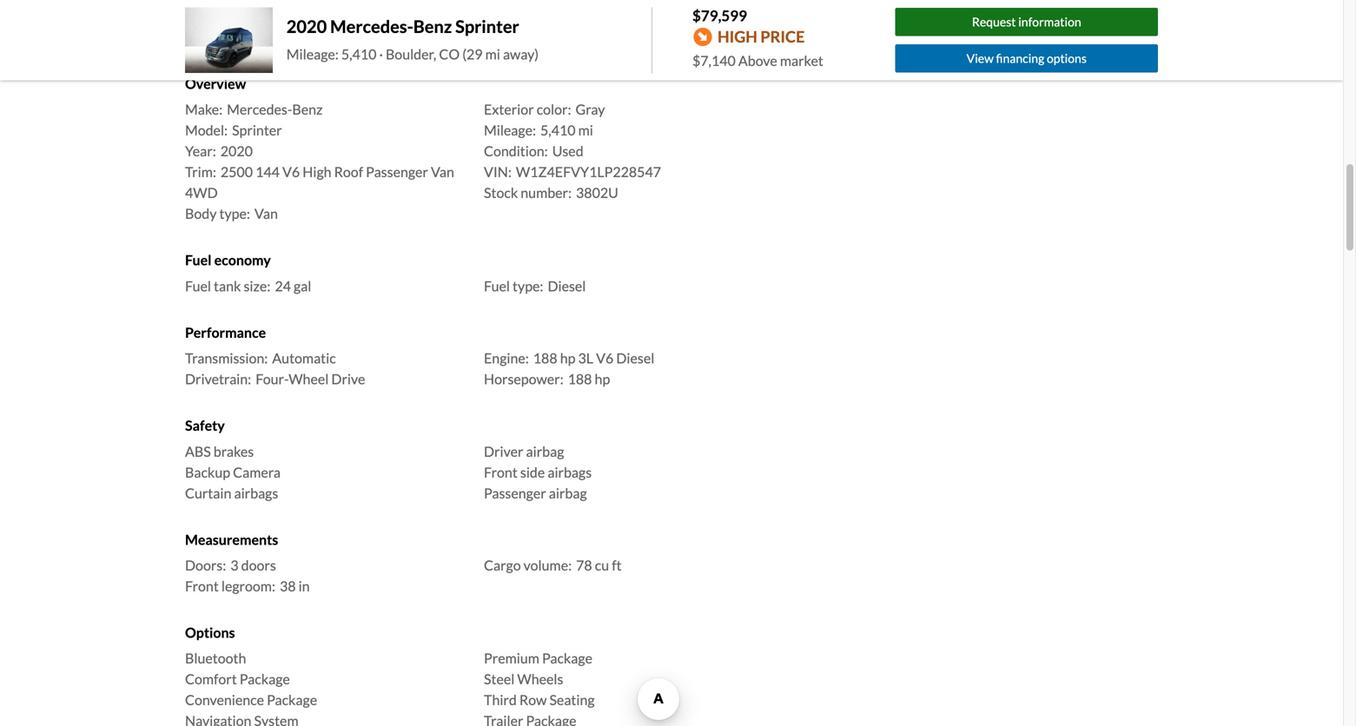 Task type: locate. For each thing, give the bounding box(es) containing it.
fuel for fuel tank size: 24 gal
[[185, 278, 211, 295]]

mercedes- down overview
[[227, 101, 292, 118]]

mileage: inside the exterior color: gray mileage: 5,410 mi condition: used vin: w1z4efvy1lp228547 stock number: 3802u
[[484, 122, 536, 139]]

5,410 down "color:" in the left top of the page
[[541, 122, 576, 139]]

0 horizontal spatial airbags
[[234, 485, 278, 502]]

drive
[[332, 371, 365, 388]]

1 horizontal spatial mercedes-
[[330, 16, 414, 37]]

sprinter
[[456, 16, 520, 37], [232, 122, 282, 139]]

2500 144 v6 high roof passenger van 4wd
[[185, 164, 455, 201]]

mercedes-
[[330, 16, 414, 37], [227, 101, 292, 118]]

package inside premium package steel wheels third row seating
[[542, 650, 593, 667]]

stock
[[484, 184, 518, 201]]

benz
[[414, 16, 452, 37], [292, 101, 323, 118]]

1 horizontal spatial benz
[[414, 16, 452, 37]]

w1z4efvy1lp228547
[[516, 164, 662, 181]]

0 vertical spatial v6
[[283, 164, 300, 181]]

1 horizontal spatial diesel
[[617, 350, 655, 367]]

1 vertical spatial sprinter
[[232, 122, 282, 139]]

fuel
[[185, 252, 212, 269], [185, 278, 211, 295], [484, 278, 510, 295]]

diesel
[[548, 278, 586, 295], [617, 350, 655, 367]]

mercedes- for 2020
[[330, 16, 414, 37]]

38
[[280, 578, 296, 595]]

fuel economy
[[185, 252, 271, 269]]

1 horizontal spatial sprinter
[[456, 16, 520, 37]]

188 up horsepower:
[[534, 350, 558, 367]]

package up wheels
[[542, 650, 593, 667]]

gray
[[576, 101, 605, 118]]

measurements
[[185, 531, 278, 548]]

0 horizontal spatial mercedes-
[[227, 101, 292, 118]]

diesel inside engine: 188 hp 3l v6 diesel horsepower: 188 hp
[[617, 350, 655, 367]]

abs brakes backup camera curtain airbags
[[185, 443, 281, 502]]

passenger right roof
[[366, 164, 428, 181]]

2020 inside 2020 mercedes-benz sprinter mileage: 5,410 · boulder, co (29 mi away)
[[287, 16, 327, 37]]

volume:
[[524, 557, 572, 574]]

fuel tank size: 24 gal
[[185, 278, 312, 295]]

side
[[521, 464, 545, 481]]

passenger for roof
[[366, 164, 428, 181]]

mi
[[486, 45, 501, 62], [579, 122, 594, 139]]

benz inside make: mercedes-benz model: sprinter year: 2020
[[292, 101, 323, 118]]

0 horizontal spatial hp
[[560, 350, 576, 367]]

1 vertical spatial mi
[[579, 122, 594, 139]]

premium package steel wheels third row seating
[[484, 650, 595, 709]]

1 horizontal spatial 2020
[[287, 16, 327, 37]]

1 vertical spatial 2020
[[221, 143, 253, 160]]

v6 inside 2500 144 v6 high roof passenger van 4wd
[[283, 164, 300, 181]]

1 vertical spatial mileage:
[[484, 122, 536, 139]]

4wd
[[185, 184, 218, 201]]

mileage:
[[287, 45, 339, 62], [484, 122, 536, 139]]

1 horizontal spatial hp
[[595, 371, 610, 388]]

(29
[[463, 45, 483, 62]]

color:
[[537, 101, 572, 118]]

front down doors:
[[185, 578, 219, 595]]

0 horizontal spatial v6
[[283, 164, 300, 181]]

mileage: left "·"
[[287, 45, 339, 62]]

ft
[[612, 557, 622, 574]]

0 horizontal spatial benz
[[292, 101, 323, 118]]

curtain
[[185, 485, 232, 502]]

above
[[739, 52, 778, 69]]

0 vertical spatial mi
[[486, 45, 501, 62]]

hp left 3l
[[560, 350, 576, 367]]

van down 144
[[255, 205, 278, 222]]

camera
[[233, 464, 281, 481]]

safety
[[185, 417, 225, 434]]

make:
[[185, 101, 223, 118]]

2020 mercedes-benz sprinter image
[[185, 7, 273, 73]]

condition:
[[484, 143, 548, 160]]

0 vertical spatial mercedes-
[[330, 16, 414, 37]]

overview
[[185, 75, 246, 92]]

sprinter up 144
[[232, 122, 282, 139]]

type: up engine:
[[513, 278, 544, 295]]

0 vertical spatial benz
[[414, 16, 452, 37]]

$7,140
[[693, 52, 736, 69]]

type: for fuel type:
[[513, 278, 544, 295]]

mi down gray
[[579, 122, 594, 139]]

0 horizontal spatial passenger
[[366, 164, 428, 181]]

0 horizontal spatial mi
[[486, 45, 501, 62]]

airbags right side
[[548, 464, 592, 481]]

airbag up side
[[526, 443, 564, 460]]

options
[[185, 625, 235, 641]]

0 horizontal spatial 5,410
[[342, 45, 377, 62]]

type: right the body
[[219, 205, 250, 222]]

fuel type: diesel
[[484, 278, 586, 295]]

trim:
[[185, 164, 216, 181]]

0 vertical spatial package
[[542, 650, 593, 667]]

0 vertical spatial mileage:
[[287, 45, 339, 62]]

body type: van
[[185, 205, 278, 222]]

wheels
[[518, 671, 564, 688]]

benz up high
[[292, 101, 323, 118]]

1 vertical spatial mercedes-
[[227, 101, 292, 118]]

1 vertical spatial v6
[[596, 350, 614, 367]]

0 vertical spatial hp
[[560, 350, 576, 367]]

package right convenience
[[267, 692, 317, 709]]

used
[[553, 143, 584, 160]]

passenger down side
[[484, 485, 546, 502]]

request
[[973, 15, 1017, 29]]

diesel up 3l
[[548, 278, 586, 295]]

sprinter inside make: mercedes-benz model: sprinter year: 2020
[[232, 122, 282, 139]]

1 vertical spatial van
[[255, 205, 278, 222]]

2020 up 2500
[[221, 143, 253, 160]]

roof
[[334, 164, 363, 181]]

request information button
[[896, 8, 1159, 36]]

1 horizontal spatial van
[[431, 164, 455, 181]]

0 horizontal spatial sprinter
[[232, 122, 282, 139]]

body
[[185, 205, 217, 222]]

1 horizontal spatial mileage:
[[484, 122, 536, 139]]

van left vin:
[[431, 164, 455, 181]]

package
[[542, 650, 593, 667], [240, 671, 290, 688], [267, 692, 317, 709]]

fuel for fuel economy
[[185, 252, 212, 269]]

mi inside the exterior color: gray mileage: 5,410 mi condition: used vin: w1z4efvy1lp228547 stock number: 3802u
[[579, 122, 594, 139]]

v6 right 3l
[[596, 350, 614, 367]]

1 vertical spatial airbag
[[549, 485, 587, 502]]

1 vertical spatial airbags
[[234, 485, 278, 502]]

1 horizontal spatial airbags
[[548, 464, 592, 481]]

airbag
[[526, 443, 564, 460], [549, 485, 587, 502]]

2020 mercedes-benz sprinter mileage: 5,410 · boulder, co (29 mi away)
[[287, 16, 539, 62]]

1 vertical spatial front
[[185, 578, 219, 595]]

1 vertical spatial type:
[[513, 278, 544, 295]]

mi right (29
[[486, 45, 501, 62]]

1 vertical spatial hp
[[595, 371, 610, 388]]

in
[[299, 578, 310, 595]]

mercedes- for make:
[[227, 101, 292, 118]]

0 horizontal spatial mileage:
[[287, 45, 339, 62]]

legroom:
[[222, 578, 275, 595]]

airbags down camera
[[234, 485, 278, 502]]

0 vertical spatial type:
[[219, 205, 250, 222]]

0 vertical spatial 2020
[[287, 16, 327, 37]]

front down driver
[[484, 464, 518, 481]]

benz inside 2020 mercedes-benz sprinter mileage: 5,410 · boulder, co (29 mi away)
[[414, 16, 452, 37]]

0 vertical spatial 5,410
[[342, 45, 377, 62]]

0 vertical spatial front
[[484, 464, 518, 481]]

1 vertical spatial passenger
[[484, 485, 546, 502]]

0 vertical spatial passenger
[[366, 164, 428, 181]]

$79,599
[[693, 7, 748, 24]]

v6 right 144
[[283, 164, 300, 181]]

van
[[431, 164, 455, 181], [255, 205, 278, 222]]

four-
[[256, 371, 289, 388]]

automatic
[[272, 350, 336, 367]]

·
[[379, 45, 383, 62]]

2020 right 2020 mercedes-benz sprinter image
[[287, 16, 327, 37]]

engine: 188 hp 3l v6 diesel horsepower: 188 hp
[[484, 350, 655, 388]]

1 horizontal spatial v6
[[596, 350, 614, 367]]

fuel left tank
[[185, 278, 211, 295]]

2020 inside make: mercedes-benz model: sprinter year: 2020
[[221, 143, 253, 160]]

1 vertical spatial diesel
[[617, 350, 655, 367]]

mercedes- inside 2020 mercedes-benz sprinter mileage: 5,410 · boulder, co (29 mi away)
[[330, 16, 414, 37]]

airbags
[[548, 464, 592, 481], [234, 485, 278, 502]]

1 vertical spatial 5,410
[[541, 122, 576, 139]]

package up convenience
[[240, 671, 290, 688]]

benz up co
[[414, 16, 452, 37]]

5,410 inside the exterior color: gray mileage: 5,410 mi condition: used vin: w1z4efvy1lp228547 stock number: 3802u
[[541, 122, 576, 139]]

1 horizontal spatial 5,410
[[541, 122, 576, 139]]

mercedes- inside make: mercedes-benz model: sprinter year: 2020
[[227, 101, 292, 118]]

mileage: inside 2020 mercedes-benz sprinter mileage: 5,410 · boulder, co (29 mi away)
[[287, 45, 339, 62]]

5,410
[[342, 45, 377, 62], [541, 122, 576, 139]]

1 vertical spatial 188
[[568, 371, 592, 388]]

abs
[[185, 443, 211, 460]]

bluetooth
[[185, 650, 246, 667]]

3
[[231, 557, 239, 574]]

1 horizontal spatial mi
[[579, 122, 594, 139]]

1 horizontal spatial type:
[[513, 278, 544, 295]]

0 vertical spatial airbags
[[548, 464, 592, 481]]

0 vertical spatial van
[[431, 164, 455, 181]]

0 horizontal spatial 2020
[[221, 143, 253, 160]]

1 horizontal spatial front
[[484, 464, 518, 481]]

mercedes- up "·"
[[330, 16, 414, 37]]

passenger inside the driver airbag front side airbags passenger airbag
[[484, 485, 546, 502]]

airbag up cargo volume: 78 cu ft
[[549, 485, 587, 502]]

v6
[[283, 164, 300, 181], [596, 350, 614, 367]]

3802u
[[576, 184, 619, 201]]

hp right horsepower:
[[595, 371, 610, 388]]

doors:
[[185, 557, 226, 574]]

options
[[1047, 51, 1087, 66]]

airbags inside the driver airbag front side airbags passenger airbag
[[548, 464, 592, 481]]

0 horizontal spatial type:
[[219, 205, 250, 222]]

driver airbag front side airbags passenger airbag
[[484, 443, 592, 502]]

diesel right 3l
[[617, 350, 655, 367]]

0 horizontal spatial front
[[185, 578, 219, 595]]

passenger
[[366, 164, 428, 181], [484, 485, 546, 502]]

fuel left the economy
[[185, 252, 212, 269]]

0 horizontal spatial 188
[[534, 350, 558, 367]]

front inside the driver airbag front side airbags passenger airbag
[[484, 464, 518, 481]]

transmission: automatic drivetrain: four-wheel drive
[[185, 350, 365, 388]]

0 vertical spatial sprinter
[[456, 16, 520, 37]]

1 horizontal spatial passenger
[[484, 485, 546, 502]]

5,410 left "·"
[[342, 45, 377, 62]]

188 down 3l
[[568, 371, 592, 388]]

0 vertical spatial diesel
[[548, 278, 586, 295]]

mileage: down the "exterior"
[[484, 122, 536, 139]]

sprinter up (29
[[456, 16, 520, 37]]

5,410 inside 2020 mercedes-benz sprinter mileage: 5,410 · boulder, co (29 mi away)
[[342, 45, 377, 62]]

fuel up engine:
[[484, 278, 510, 295]]

passenger inside 2500 144 v6 high roof passenger van 4wd
[[366, 164, 428, 181]]

2 vertical spatial package
[[267, 692, 317, 709]]

1 vertical spatial benz
[[292, 101, 323, 118]]

boulder,
[[386, 45, 437, 62]]



Task type: vqa. For each thing, say whether or not it's contained in the screenshot.
previous link
no



Task type: describe. For each thing, give the bounding box(es) containing it.
doors
[[241, 557, 276, 574]]

high price
[[718, 27, 805, 46]]

cu
[[595, 557, 609, 574]]

row
[[520, 692, 547, 709]]

type: for body type:
[[219, 205, 250, 222]]

price
[[761, 27, 805, 46]]

0 horizontal spatial van
[[255, 205, 278, 222]]

1 vertical spatial package
[[240, 671, 290, 688]]

away)
[[503, 45, 539, 62]]

drivetrain:
[[185, 371, 251, 388]]

performance
[[185, 324, 266, 341]]

0 vertical spatial airbag
[[526, 443, 564, 460]]

information
[[1019, 15, 1082, 29]]

request information
[[973, 15, 1082, 29]]

high
[[303, 164, 332, 181]]

van inside 2500 144 v6 high roof passenger van 4wd
[[431, 164, 455, 181]]

v6 inside engine: 188 hp 3l v6 diesel horsepower: 188 hp
[[596, 350, 614, 367]]

tank
[[214, 278, 241, 295]]

exterior color: gray mileage: 5,410 mi condition: used vin: w1z4efvy1lp228547 stock number: 3802u
[[484, 101, 662, 201]]

144
[[256, 164, 280, 181]]

airbags inside abs brakes backup camera curtain airbags
[[234, 485, 278, 502]]

mi inside 2020 mercedes-benz sprinter mileage: 5,410 · boulder, co (29 mi away)
[[486, 45, 501, 62]]

passenger for airbags
[[484, 485, 546, 502]]

2500
[[221, 164, 253, 181]]

gal
[[294, 278, 312, 295]]

$7,140 above market
[[693, 52, 824, 69]]

comfort
[[185, 671, 237, 688]]

78
[[576, 557, 593, 574]]

make: mercedes-benz model: sprinter year: 2020
[[185, 101, 323, 160]]

1 horizontal spatial 188
[[568, 371, 592, 388]]

steel
[[484, 671, 515, 688]]

benz for sprinter
[[414, 16, 452, 37]]

co
[[439, 45, 460, 62]]

market
[[780, 52, 824, 69]]

view financing options button
[[896, 44, 1159, 73]]

3l
[[578, 350, 594, 367]]

size:
[[244, 278, 271, 295]]

cargo
[[484, 557, 521, 574]]

wheel
[[289, 371, 329, 388]]

24
[[275, 278, 291, 295]]

driver
[[484, 443, 524, 460]]

benz for model:
[[292, 101, 323, 118]]

vin:
[[484, 164, 512, 181]]

engine:
[[484, 350, 529, 367]]

financing
[[997, 51, 1045, 66]]

horsepower:
[[484, 371, 564, 388]]

front inside doors: 3 doors front legroom: 38 in
[[185, 578, 219, 595]]

number:
[[521, 184, 572, 201]]

year:
[[185, 143, 216, 160]]

seating
[[550, 692, 595, 709]]

high
[[718, 27, 758, 46]]

cargo volume: 78 cu ft
[[484, 557, 622, 574]]

backup
[[185, 464, 230, 481]]

sprinter inside 2020 mercedes-benz sprinter mileage: 5,410 · boulder, co (29 mi away)
[[456, 16, 520, 37]]

view
[[967, 51, 994, 66]]

brakes
[[214, 443, 254, 460]]

transmission:
[[185, 350, 268, 367]]

third
[[484, 692, 517, 709]]

exterior
[[484, 101, 534, 118]]

0 vertical spatial 188
[[534, 350, 558, 367]]

premium
[[484, 650, 540, 667]]

0 horizontal spatial diesel
[[548, 278, 586, 295]]

economy
[[214, 252, 271, 269]]

doors: 3 doors front legroom: 38 in
[[185, 557, 310, 595]]

model:
[[185, 122, 228, 139]]

bluetooth comfort package convenience package
[[185, 650, 317, 709]]

fuel for fuel type: diesel
[[484, 278, 510, 295]]

view financing options
[[967, 51, 1087, 66]]

convenience
[[185, 692, 264, 709]]



